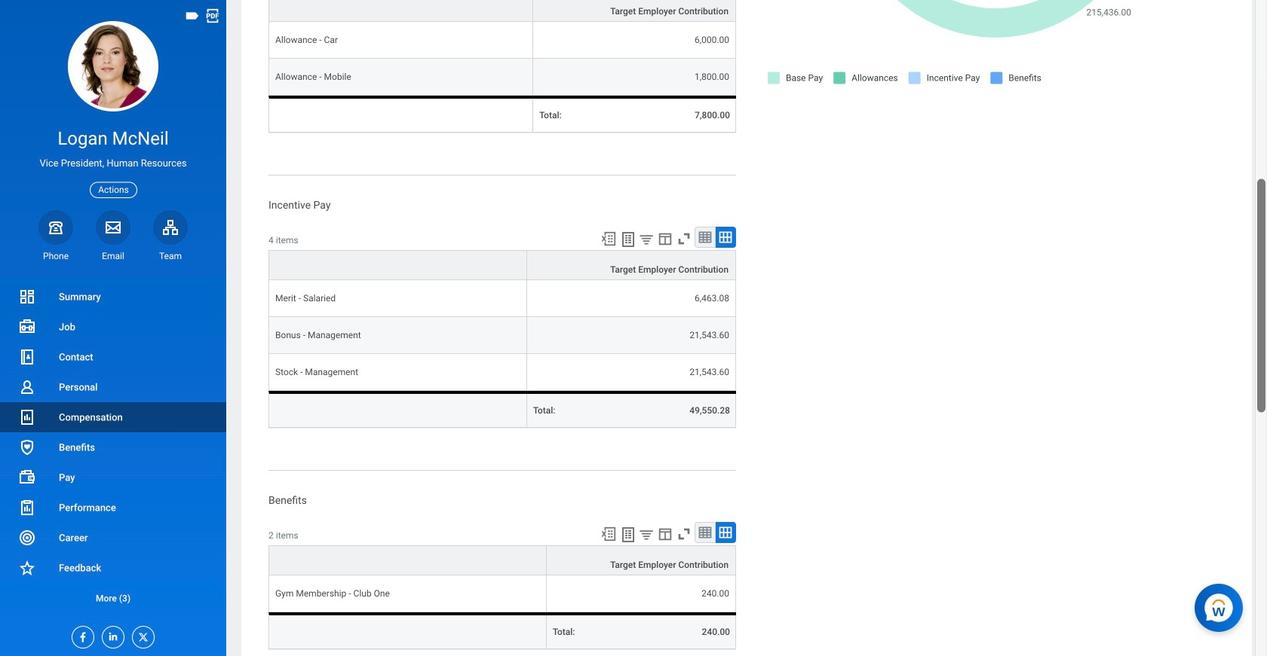 Task type: locate. For each thing, give the bounding box(es) containing it.
toolbar
[[594, 227, 736, 250], [594, 523, 736, 546]]

8 row from the top
[[269, 354, 736, 391]]

select to filter grid data image right export to excel image
[[638, 527, 655, 543]]

click to view/edit grid preferences image
[[657, 231, 674, 247], [657, 526, 674, 543]]

export to worksheets image
[[619, 231, 637, 249], [619, 526, 637, 544]]

expand table image for table icon on the right
[[718, 230, 733, 245]]

export to excel image
[[600, 526, 617, 543]]

click to view/edit grid preferences image for select to filter grid data icon corresponding to fullscreen image corresponding to table icon on the right
[[657, 231, 674, 247]]

job image
[[18, 318, 36, 336]]

1 select to filter grid data image from the top
[[638, 231, 655, 247]]

1 expand table image from the top
[[718, 230, 733, 245]]

export to worksheets image right export to excel icon
[[619, 231, 637, 249]]

0 vertical spatial expand table image
[[718, 230, 733, 245]]

1 click to view/edit grid preferences image from the top
[[657, 231, 674, 247]]

table image
[[698, 230, 713, 245]]

0 vertical spatial cell
[[269, 96, 533, 133]]

expand table image
[[718, 230, 733, 245], [718, 526, 733, 541]]

expand table image right table icon on the right
[[718, 230, 733, 245]]

1 export to worksheets image from the top
[[619, 231, 637, 249]]

click to view/edit grid preferences image left table image
[[657, 526, 674, 543]]

2 fullscreen image from the top
[[676, 526, 692, 543]]

tag image
[[184, 8, 201, 24]]

2 export to worksheets image from the top
[[619, 526, 637, 544]]

1 vertical spatial export to worksheets image
[[619, 526, 637, 544]]

6 row from the top
[[269, 281, 736, 318]]

1 vertical spatial fullscreen image
[[676, 526, 692, 543]]

2 cell from the top
[[269, 391, 527, 428]]

3 cell from the top
[[269, 613, 547, 650]]

0 vertical spatial click to view/edit grid preferences image
[[657, 231, 674, 247]]

10 row from the top
[[269, 546, 736, 576]]

fullscreen image left table icon on the right
[[676, 231, 692, 247]]

1 vertical spatial toolbar
[[594, 523, 736, 546]]

career image
[[18, 530, 36, 548]]

0 vertical spatial export to worksheets image
[[619, 231, 637, 249]]

personal image
[[18, 379, 36, 397]]

0 vertical spatial toolbar
[[594, 227, 736, 250]]

1 toolbar from the top
[[594, 227, 736, 250]]

export to excel image
[[600, 231, 617, 247]]

fullscreen image for table image
[[676, 526, 692, 543]]

2 vertical spatial cell
[[269, 613, 547, 650]]

compensation image
[[18, 409, 36, 427]]

1 fullscreen image from the top
[[676, 231, 692, 247]]

phone image
[[45, 219, 66, 237]]

row
[[269, 0, 736, 22], [269, 22, 736, 59], [269, 59, 736, 96], [269, 96, 736, 133], [269, 250, 736, 281], [269, 281, 736, 318], [269, 318, 736, 354], [269, 354, 736, 391], [269, 391, 736, 428], [269, 546, 736, 576], [269, 576, 736, 613], [269, 613, 736, 650]]

click to view/edit grid preferences image left table icon on the right
[[657, 231, 674, 247]]

toolbar for fifth row from the top of the page
[[594, 227, 736, 250]]

fullscreen image left table image
[[676, 526, 692, 543]]

expand table image right table image
[[718, 526, 733, 541]]

2 expand table image from the top
[[718, 526, 733, 541]]

1 vertical spatial cell
[[269, 391, 527, 428]]

2 select to filter grid data image from the top
[[638, 527, 655, 543]]

0 vertical spatial select to filter grid data image
[[638, 231, 655, 247]]

list
[[0, 282, 226, 614]]

select to filter grid data image right export to excel icon
[[638, 231, 655, 247]]

fullscreen image
[[676, 231, 692, 247], [676, 526, 692, 543]]

cell
[[269, 96, 533, 133], [269, 391, 527, 428], [269, 613, 547, 650]]

2 click to view/edit grid preferences image from the top
[[657, 526, 674, 543]]

12 row from the top
[[269, 613, 736, 650]]

2 row from the top
[[269, 22, 736, 59]]

feedback image
[[18, 560, 36, 578]]

select to filter grid data image
[[638, 231, 655, 247], [638, 527, 655, 543]]

2 toolbar from the top
[[594, 523, 736, 546]]

benefits image
[[18, 439, 36, 457]]

0 vertical spatial fullscreen image
[[676, 231, 692, 247]]

facebook image
[[72, 628, 89, 644]]

summary image
[[18, 288, 36, 306]]

1 vertical spatial select to filter grid data image
[[638, 527, 655, 543]]

1 vertical spatial click to view/edit grid preferences image
[[657, 526, 674, 543]]

1 vertical spatial expand table image
[[718, 526, 733, 541]]

1 row from the top
[[269, 0, 736, 22]]

export to worksheets image right export to excel image
[[619, 526, 637, 544]]



Task type: vqa. For each thing, say whether or not it's contained in the screenshot.
1st toolbar from the top of the page
yes



Task type: describe. For each thing, give the bounding box(es) containing it.
linkedin image
[[103, 628, 119, 643]]

11 row from the top
[[269, 576, 736, 613]]

5 row from the top
[[269, 250, 736, 281]]

contact image
[[18, 348, 36, 367]]

3 row from the top
[[269, 59, 736, 96]]

phone logan mcneil element
[[38, 250, 73, 262]]

x image
[[133, 628, 149, 644]]

export to worksheets image for fullscreen image related to table image select to filter grid data icon
[[619, 526, 637, 544]]

view printable version (pdf) image
[[204, 8, 221, 24]]

select to filter grid data image for fullscreen image corresponding to table icon on the right
[[638, 231, 655, 247]]

table image
[[698, 526, 713, 541]]

export to worksheets image for select to filter grid data icon corresponding to fullscreen image corresponding to table icon on the right
[[619, 231, 637, 249]]

view team image
[[161, 219, 180, 237]]

fullscreen image for table icon on the right
[[676, 231, 692, 247]]

mail image
[[104, 219, 122, 237]]

navigation pane region
[[0, 0, 226, 657]]

click to view/edit grid preferences image for fullscreen image related to table image select to filter grid data icon
[[657, 526, 674, 543]]

7 row from the top
[[269, 318, 736, 354]]

expand table image for table image
[[718, 526, 733, 541]]

toolbar for 3rd row from the bottom
[[594, 523, 736, 546]]

4 row from the top
[[269, 96, 736, 133]]

pay image
[[18, 469, 36, 487]]

team logan mcneil element
[[153, 250, 188, 262]]

performance image
[[18, 499, 36, 517]]

email logan mcneil element
[[96, 250, 130, 262]]

select to filter grid data image for fullscreen image related to table image
[[638, 527, 655, 543]]

1 cell from the top
[[269, 96, 533, 133]]

9 row from the top
[[269, 391, 736, 428]]



